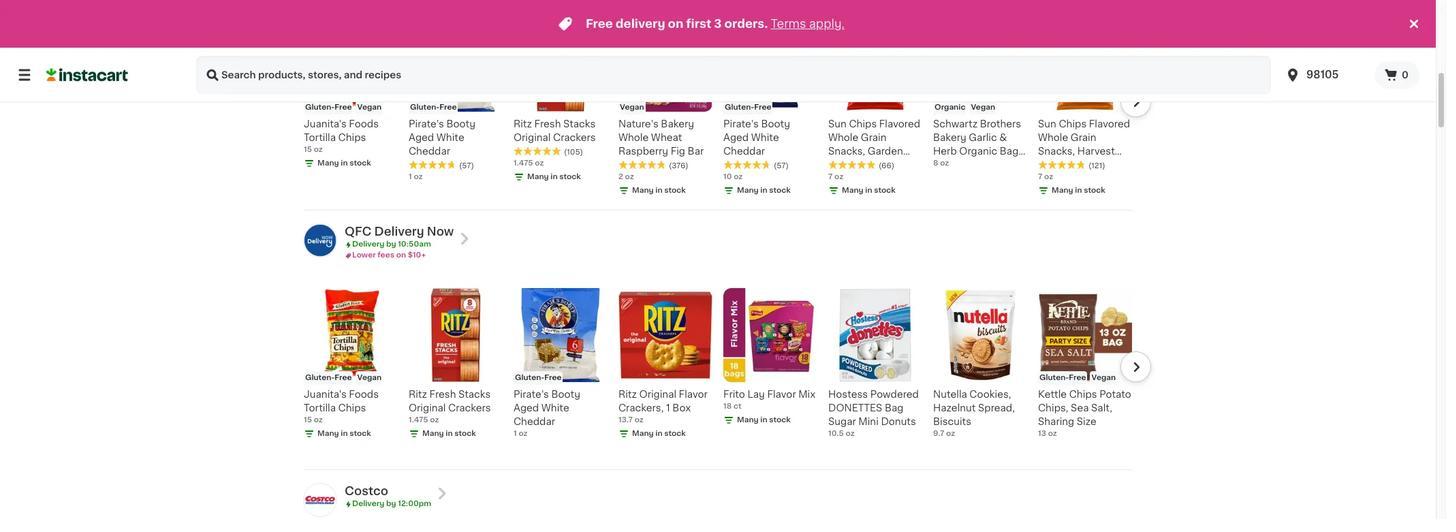 Task type: vqa. For each thing, say whether or not it's contained in the screenshot.


Task type: describe. For each thing, give the bounding box(es) containing it.
terms
[[771, 18, 806, 29]]

spread,
[[978, 404, 1015, 413]]

juanita's foods tortilla chips 15 oz for ritz fresh stacks original crackers
[[304, 390, 379, 424]]

7 oz for sun chips flavored whole grain snacks, harvest cheddar
[[1038, 173, 1053, 181]]

stacks for ritz fresh stacks original crackers
[[563, 119, 596, 129]]

flavored for sun chips flavored whole grain snacks, harvest cheddar
[[1089, 119, 1130, 129]]

2 oz
[[619, 173, 634, 181]]

12:00pm
[[398, 500, 431, 508]]

lower
[[352, 252, 376, 259]]

delivery by 12:00pm
[[352, 500, 431, 508]]

snacks, for cheddar
[[1038, 147, 1075, 156]]

juanita's for pirate's booty aged white cheddar
[[304, 119, 347, 129]]

on for delivery
[[668, 18, 684, 29]]

fig
[[671, 147, 685, 156]]

harvest
[[1078, 147, 1115, 156]]

8
[[933, 160, 939, 167]]

herb
[[933, 147, 957, 156]]

0
[[1402, 70, 1409, 80]]

chips inside sun chips flavored whole grain snacks, garden salsa
[[849, 119, 877, 129]]

sun for sun chips flavored whole grain snacks, harvest cheddar
[[1038, 119, 1057, 129]]

3
[[714, 18, 722, 29]]

box
[[673, 404, 691, 413]]

qfc
[[345, 226, 372, 237]]

oz inside pirate's booty aged white cheddar 1 oz
[[519, 430, 528, 438]]

white for 10 oz
[[751, 133, 779, 143]]

18
[[724, 403, 732, 410]]

1.475 oz
[[514, 160, 544, 167]]

pirate's booty aged white cheddar for 1 oz
[[409, 119, 476, 156]]

sun for sun chips flavored whole grain snacks, garden salsa
[[828, 119, 847, 129]]

garden
[[868, 147, 903, 156]]

lay
[[748, 390, 765, 400]]

pirate's for 1 oz
[[409, 119, 444, 129]]

sharing
[[1038, 417, 1075, 427]]

mini
[[859, 417, 879, 427]]

bakery inside nature's bakery whole wheat raspberry fig bar
[[661, 119, 694, 129]]

0 button
[[1375, 61, 1420, 89]]

nutella
[[933, 390, 967, 400]]

crackers,
[[619, 404, 664, 413]]

flavor for original
[[679, 390, 708, 400]]

flavor for lay
[[767, 390, 796, 400]]

tortilla for ritz fresh stacks original crackers
[[304, 404, 336, 413]]

by for 10:50am
[[386, 241, 396, 248]]

1 oz
[[409, 173, 423, 181]]

delivery by 10:50am
[[352, 241, 431, 248]]

ritz for ritz original flavor crackers, 1 box 13.7 oz
[[619, 390, 637, 400]]

10:50am
[[398, 241, 431, 248]]

2 98105 button from the left
[[1285, 56, 1367, 94]]

7 for sun chips flavored whole grain snacks, harvest cheddar
[[1038, 173, 1043, 181]]

nutella cookies, hazelnut spread, biscuits 9.7 oz
[[933, 390, 1015, 438]]

15 for ritz fresh stacks original crackers
[[304, 417, 312, 424]]

bagel
[[1000, 147, 1027, 156]]

booty inside pirate's booty aged white cheddar 1 oz
[[551, 390, 580, 400]]

ritz original flavor crackers, 1 box 13.7 oz
[[619, 390, 708, 424]]

(105)
[[564, 149, 583, 156]]

13
[[1038, 430, 1047, 438]]

limited time offer region
[[0, 0, 1406, 48]]

sun chips flavored whole grain snacks, harvest cheddar
[[1038, 119, 1130, 170]]

gluten-free for 1 oz
[[410, 104, 457, 111]]

chips inside kettle chips potato chips, sea salt, sharing size 13 oz
[[1069, 390, 1097, 400]]

instacart logo image
[[46, 67, 128, 83]]

pirate's inside pirate's booty aged white cheddar 1 oz
[[514, 390, 549, 400]]

10
[[724, 173, 732, 181]]

Search field
[[196, 56, 1271, 94]]

sugar
[[828, 417, 856, 427]]

raspberry
[[619, 147, 668, 156]]

frito lay flavor mix 18 ct
[[724, 390, 816, 410]]

stacks for ritz fresh stacks original crackers 1.475 oz
[[459, 390, 491, 400]]

free delivery on first 3 orders. terms apply.
[[586, 18, 845, 29]]

free inside limited time offer region
[[586, 18, 613, 29]]

delivery for 12:00pm
[[352, 500, 384, 508]]

7 for sun chips flavored whole grain snacks, garden salsa
[[828, 173, 833, 181]]

biscuits
[[933, 417, 972, 427]]

costco image
[[304, 484, 337, 517]]

on for fees
[[396, 252, 406, 259]]

original inside the ritz original flavor crackers, 1 box 13.7 oz
[[639, 390, 677, 400]]

oz inside the ritz original flavor crackers, 1 box 13.7 oz
[[635, 417, 644, 424]]

fees
[[378, 252, 394, 259]]

aged for 10 oz
[[724, 133, 749, 143]]

oz inside kettle chips potato chips, sea salt, sharing size 13 oz
[[1048, 430, 1057, 438]]

donettes
[[828, 404, 883, 413]]

frito
[[724, 390, 745, 400]]

wheat
[[651, 133, 682, 143]]

ct
[[734, 403, 742, 410]]

&
[[1000, 133, 1007, 143]]

ritz for ritz fresh stacks original crackers
[[514, 119, 532, 129]]

2 item carousel region from the top
[[285, 283, 1151, 464]]

1 inside pirate's booty aged white cheddar 1 oz
[[514, 430, 517, 438]]

original for ritz fresh stacks original crackers
[[514, 133, 551, 143]]

sea
[[1071, 404, 1089, 413]]

pirate's booty aged white cheddar 1 oz
[[514, 390, 580, 438]]

2
[[619, 173, 623, 181]]

7 oz for sun chips flavored whole grain snacks, garden salsa
[[828, 173, 844, 181]]

oz inside ritz fresh stacks original crackers 1.475 oz
[[430, 417, 439, 424]]

apply.
[[809, 18, 845, 29]]

booty for 10 oz
[[761, 119, 790, 129]]

powdered
[[871, 390, 919, 400]]

flavored for sun chips flavored whole grain snacks, garden salsa
[[879, 119, 920, 129]]

(57) for 1 oz
[[459, 162, 474, 170]]

grain for harvest
[[1071, 133, 1097, 143]]

$10+
[[408, 252, 426, 259]]

hazelnut
[[933, 404, 976, 413]]

whole for sun chips flavored whole grain snacks, garden salsa
[[828, 133, 859, 143]]

booty for 1 oz
[[447, 119, 476, 129]]

terms apply. link
[[771, 18, 845, 29]]

salsa
[[828, 160, 854, 170]]

0 vertical spatial 1.475
[[514, 160, 533, 167]]

whole inside nature's bakery whole wheat raspberry fig bar
[[619, 133, 649, 143]]

now
[[427, 226, 454, 237]]

grain for garden
[[861, 133, 887, 143]]

bar
[[688, 147, 704, 156]]



Task type: locate. For each thing, give the bounding box(es) containing it.
1 vertical spatial juanita's foods tortilla chips 15 oz
[[304, 390, 379, 424]]

1 horizontal spatial aged
[[514, 404, 539, 413]]

mix
[[799, 390, 816, 400]]

0 horizontal spatial original
[[409, 404, 446, 413]]

1 vertical spatial original
[[639, 390, 677, 400]]

by
[[386, 241, 396, 248], [386, 500, 396, 508]]

bakery up wheat
[[661, 119, 694, 129]]

schwartz
[[933, 119, 978, 129]]

crackers inside ritz fresh stacks original crackers
[[553, 133, 596, 143]]

stacks inside ritz fresh stacks original crackers 1.475 oz
[[459, 390, 491, 400]]

flavor inside frito lay flavor mix 18 ct
[[767, 390, 796, 400]]

0 vertical spatial juanita's foods tortilla chips 15 oz
[[304, 119, 379, 154]]

0 vertical spatial fresh
[[535, 119, 561, 129]]

organic inside "schwartz brothers bakery garlic & herb organic bagel chips"
[[959, 147, 998, 156]]

0 horizontal spatial pirate's booty aged white cheddar
[[409, 119, 476, 156]]

flavored inside sun chips flavored whole grain snacks, garden salsa
[[879, 119, 920, 129]]

white for 1 oz
[[437, 133, 464, 143]]

on inside limited time offer region
[[668, 18, 684, 29]]

2 horizontal spatial whole
[[1038, 133, 1069, 143]]

ritz inside ritz fresh stacks original crackers
[[514, 119, 532, 129]]

pirate's booty aged white cheddar for 10 oz
[[724, 119, 790, 156]]

7 oz down the sun chips flavored whole grain snacks, harvest cheddar
[[1038, 173, 1053, 181]]

cheddar inside the sun chips flavored whole grain snacks, harvest cheddar
[[1038, 160, 1080, 170]]

0 vertical spatial on
[[668, 18, 684, 29]]

0 vertical spatial delivery
[[374, 226, 424, 237]]

white
[[437, 133, 464, 143], [751, 133, 779, 143], [541, 404, 569, 413]]

0 horizontal spatial snacks,
[[828, 147, 865, 156]]

vegan
[[357, 104, 382, 111], [620, 104, 644, 111], [971, 104, 996, 111], [357, 374, 382, 382], [1092, 374, 1116, 382]]

1 horizontal spatial 7 oz
[[1038, 173, 1053, 181]]

garlic
[[969, 133, 997, 143]]

2 horizontal spatial white
[[751, 133, 779, 143]]

2 horizontal spatial aged
[[724, 133, 749, 143]]

gluten-free for 10 oz
[[725, 104, 772, 111]]

1 15 from the top
[[304, 146, 312, 154]]

juanita's foods tortilla chips 15 oz
[[304, 119, 379, 154], [304, 390, 379, 424]]

original inside ritz fresh stacks original crackers
[[514, 133, 551, 143]]

2 pirate's booty aged white cheddar from the left
[[724, 119, 790, 156]]

crackers for ritz fresh stacks original crackers 1.475 oz
[[448, 404, 491, 413]]

2 tortilla from the top
[[304, 404, 336, 413]]

(66)
[[879, 162, 895, 170]]

1 pirate's booty aged white cheddar from the left
[[409, 119, 476, 156]]

2 (57) from the left
[[774, 162, 789, 170]]

15
[[304, 146, 312, 154], [304, 417, 312, 424]]

1 7 from the left
[[828, 173, 833, 181]]

7 down salsa at the top right of page
[[828, 173, 833, 181]]

0 horizontal spatial sun
[[828, 119, 847, 129]]

snacks, inside the sun chips flavored whole grain snacks, harvest cheddar
[[1038, 147, 1075, 156]]

fresh for ritz fresh stacks original crackers
[[535, 119, 561, 129]]

first
[[686, 18, 712, 29]]

1 inside the ritz original flavor crackers, 1 box 13.7 oz
[[666, 404, 670, 413]]

tortilla for pirate's booty aged white cheddar
[[304, 133, 336, 143]]

schwartz brothers bakery garlic & herb organic bagel chips
[[933, 119, 1027, 170]]

in
[[341, 160, 348, 167], [551, 173, 558, 181], [656, 187, 663, 194], [761, 187, 768, 194], [866, 187, 872, 194], [1075, 187, 1082, 194], [761, 417, 768, 424], [341, 430, 348, 438], [446, 430, 453, 438], [656, 430, 663, 438]]

ritz inside ritz fresh stacks original crackers 1.475 oz
[[409, 390, 427, 400]]

0 vertical spatial by
[[386, 241, 396, 248]]

sun right brothers
[[1038, 119, 1057, 129]]

delivery
[[616, 18, 665, 29]]

delivery down costco
[[352, 500, 384, 508]]

0 horizontal spatial (57)
[[459, 162, 474, 170]]

grain up garden
[[861, 133, 887, 143]]

0 horizontal spatial white
[[437, 133, 464, 143]]

delivery up delivery by 10:50am
[[374, 226, 424, 237]]

donuts
[[881, 417, 916, 427]]

1 tortilla from the top
[[304, 133, 336, 143]]

0 vertical spatial juanita's
[[304, 119, 347, 129]]

many in stock
[[317, 160, 371, 167], [527, 173, 581, 181], [632, 187, 686, 194], [737, 187, 791, 194], [842, 187, 896, 194], [1052, 187, 1106, 194], [737, 417, 791, 424], [317, 430, 371, 438], [422, 430, 476, 438], [632, 430, 686, 438]]

2 vertical spatial 1
[[514, 430, 517, 438]]

gluten-free vegan
[[305, 104, 382, 111], [305, 374, 382, 382], [1040, 374, 1116, 382]]

2 whole from the left
[[828, 133, 859, 143]]

size
[[1077, 417, 1097, 427]]

(121)
[[1089, 162, 1106, 170]]

salt,
[[1092, 404, 1112, 413]]

1 horizontal spatial snacks,
[[1038, 147, 1075, 156]]

1 vertical spatial stacks
[[459, 390, 491, 400]]

1 horizontal spatial stacks
[[563, 119, 596, 129]]

crackers inside ritz fresh stacks original crackers 1.475 oz
[[448, 404, 491, 413]]

whole up salsa at the top right of page
[[828, 133, 859, 143]]

1 grain from the left
[[861, 133, 887, 143]]

0 horizontal spatial whole
[[619, 133, 649, 143]]

cheddar inside pirate's booty aged white cheddar 1 oz
[[514, 417, 555, 427]]

chips,
[[1038, 404, 1069, 413]]

1 horizontal spatial (57)
[[774, 162, 789, 170]]

0 horizontal spatial grain
[[861, 133, 887, 143]]

0 horizontal spatial 7
[[828, 173, 833, 181]]

(57) for 10 oz
[[774, 162, 789, 170]]

0 vertical spatial original
[[514, 133, 551, 143]]

9.7
[[933, 430, 945, 438]]

flavor left mix
[[767, 390, 796, 400]]

1 snacks, from the left
[[828, 147, 865, 156]]

1 vertical spatial fresh
[[430, 390, 456, 400]]

orders.
[[725, 18, 768, 29]]

1 98105 button from the left
[[1277, 56, 1375, 94]]

costco
[[345, 486, 388, 497]]

1 horizontal spatial whole
[[828, 133, 859, 143]]

0 horizontal spatial on
[[396, 252, 406, 259]]

kettle
[[1038, 390, 1067, 400]]

organic
[[935, 104, 966, 111], [959, 147, 998, 156]]

0 horizontal spatial pirate's
[[409, 119, 444, 129]]

7 oz
[[828, 173, 844, 181], [1038, 173, 1053, 181]]

2 snacks, from the left
[[1038, 147, 1075, 156]]

7 oz down salsa at the top right of page
[[828, 173, 844, 181]]

1 vertical spatial organic
[[959, 147, 998, 156]]

oz inside nutella cookies, hazelnut spread, biscuits 9.7 oz
[[946, 430, 955, 438]]

pirate's
[[409, 119, 444, 129], [724, 119, 759, 129], [514, 390, 549, 400]]

snacks, inside sun chips flavored whole grain snacks, garden salsa
[[828, 147, 865, 156]]

snacks, for salsa
[[828, 147, 865, 156]]

hostess powdered donettes bag sugar mini donuts 10.5 oz
[[828, 390, 919, 438]]

2 15 from the top
[[304, 417, 312, 424]]

0 horizontal spatial flavor
[[679, 390, 708, 400]]

whole inside the sun chips flavored whole grain snacks, harvest cheddar
[[1038, 133, 1069, 143]]

kettle chips potato chips, sea salt, sharing size 13 oz
[[1038, 390, 1131, 438]]

2 horizontal spatial original
[[639, 390, 677, 400]]

bakery up herb
[[933, 133, 967, 143]]

ritz for ritz fresh stacks original crackers 1.475 oz
[[409, 390, 427, 400]]

2 horizontal spatial gluten-free
[[725, 104, 772, 111]]

crackers
[[553, 133, 596, 143], [448, 404, 491, 413]]

3 whole from the left
[[1038, 133, 1069, 143]]

oz inside hostess powdered donettes bag sugar mini donuts 10.5 oz
[[846, 430, 855, 438]]

2 flavor from the left
[[767, 390, 796, 400]]

1 horizontal spatial original
[[514, 133, 551, 143]]

organic up schwartz on the top of the page
[[935, 104, 966, 111]]

0 horizontal spatial ritz
[[409, 390, 427, 400]]

stacks inside ritz fresh stacks original crackers
[[563, 119, 596, 129]]

1 flavored from the left
[[879, 119, 920, 129]]

1 horizontal spatial fresh
[[535, 119, 561, 129]]

1 item carousel region from the top
[[285, 13, 1151, 205]]

0 horizontal spatial crackers
[[448, 404, 491, 413]]

1 horizontal spatial flavored
[[1089, 119, 1130, 129]]

flavor inside the ritz original flavor crackers, 1 box 13.7 oz
[[679, 390, 708, 400]]

2 7 oz from the left
[[1038, 173, 1053, 181]]

98105
[[1307, 69, 1339, 80]]

flavored inside the sun chips flavored whole grain snacks, harvest cheddar
[[1089, 119, 1130, 129]]

qfc delivery now
[[345, 226, 454, 237]]

chips inside the sun chips flavored whole grain snacks, harvest cheddar
[[1059, 119, 1087, 129]]

1 vertical spatial foods
[[349, 390, 379, 400]]

flavored up garden
[[879, 119, 920, 129]]

2 7 from the left
[[1038, 173, 1043, 181]]

10 oz
[[724, 173, 743, 181]]

aged for 1 oz
[[409, 133, 434, 143]]

0 vertical spatial stacks
[[563, 119, 596, 129]]

flavored up harvest
[[1089, 119, 1130, 129]]

1 vertical spatial delivery
[[352, 241, 384, 248]]

1 horizontal spatial 7
[[1038, 173, 1043, 181]]

pirate's booty aged white cheddar up 10 oz
[[724, 119, 790, 156]]

bag
[[885, 404, 904, 413]]

grain inside sun chips flavored whole grain snacks, garden salsa
[[861, 133, 887, 143]]

ritz fresh stacks original crackers 1.475 oz
[[409, 390, 491, 424]]

13.7
[[619, 417, 633, 424]]

grain inside the sun chips flavored whole grain snacks, harvest cheddar
[[1071, 133, 1097, 143]]

10.5
[[828, 430, 844, 438]]

1 horizontal spatial gluten-free
[[515, 374, 562, 382]]

pirate's for 10 oz
[[724, 119, 759, 129]]

0 horizontal spatial booty
[[447, 119, 476, 129]]

potato
[[1100, 390, 1131, 400]]

0 horizontal spatial aged
[[409, 133, 434, 143]]

snacks,
[[828, 147, 865, 156], [1038, 147, 1075, 156]]

grain up harvest
[[1071, 133, 1097, 143]]

snacks, up salsa at the top right of page
[[828, 147, 865, 156]]

0 horizontal spatial flavored
[[879, 119, 920, 129]]

2 horizontal spatial ritz
[[619, 390, 637, 400]]

0 vertical spatial bakery
[[661, 119, 694, 129]]

None search field
[[196, 56, 1271, 94]]

0 vertical spatial 1
[[409, 173, 412, 181]]

1 vertical spatial by
[[386, 500, 396, 508]]

0 horizontal spatial gluten-free
[[410, 104, 457, 111]]

1 horizontal spatial pirate's
[[514, 390, 549, 400]]

1 sun from the left
[[828, 119, 847, 129]]

2 foods from the top
[[349, 390, 379, 400]]

sun chips flavored whole grain snacks, garden salsa
[[828, 119, 920, 170]]

delivery for 10:50am
[[352, 241, 384, 248]]

foods for ritz fresh stacks original crackers
[[349, 390, 379, 400]]

2 juanita's from the top
[[304, 390, 347, 400]]

2 by from the top
[[386, 500, 396, 508]]

on
[[668, 18, 684, 29], [396, 252, 406, 259]]

2 vertical spatial original
[[409, 404, 446, 413]]

2 flavored from the left
[[1089, 119, 1130, 129]]

(57) left salsa at the top right of page
[[774, 162, 789, 170]]

nature's
[[619, 119, 659, 129]]

1 juanita's foods tortilla chips 15 oz from the top
[[304, 119, 379, 154]]

many
[[317, 160, 339, 167], [527, 173, 549, 181], [632, 187, 654, 194], [737, 187, 759, 194], [842, 187, 864, 194], [1052, 187, 1074, 194], [737, 417, 759, 424], [317, 430, 339, 438], [422, 430, 444, 438], [632, 430, 654, 438]]

fresh
[[535, 119, 561, 129], [430, 390, 456, 400]]

whole down nature's on the left
[[619, 133, 649, 143]]

foods for pirate's booty aged white cheddar
[[349, 119, 379, 129]]

0 vertical spatial 15
[[304, 146, 312, 154]]

chips inside "schwartz brothers bakery garlic & herb organic bagel chips"
[[933, 160, 961, 170]]

fresh for ritz fresh stacks original crackers 1.475 oz
[[430, 390, 456, 400]]

7
[[828, 173, 833, 181], [1038, 173, 1043, 181]]

1.475
[[514, 160, 533, 167], [409, 417, 428, 424]]

whole for sun chips flavored whole grain snacks, harvest cheddar
[[1038, 133, 1069, 143]]

organic vegan
[[935, 104, 996, 111]]

pirate's booty aged white cheddar up 1 oz
[[409, 119, 476, 156]]

0 vertical spatial organic
[[935, 104, 966, 111]]

gluten-
[[305, 104, 335, 111], [410, 104, 440, 111], [725, 104, 754, 111], [305, 374, 335, 382], [515, 374, 545, 382], [1040, 374, 1069, 382]]

2 vertical spatial delivery
[[352, 500, 384, 508]]

0 vertical spatial item carousel region
[[285, 13, 1151, 205]]

1 vertical spatial bakery
[[933, 133, 967, 143]]

1 flavor from the left
[[679, 390, 708, 400]]

stock
[[350, 160, 371, 167], [560, 173, 581, 181], [664, 187, 686, 194], [769, 187, 791, 194], [874, 187, 896, 194], [1084, 187, 1106, 194], [769, 417, 791, 424], [350, 430, 371, 438], [455, 430, 476, 438], [664, 430, 686, 438]]

1 horizontal spatial bakery
[[933, 133, 967, 143]]

1 vertical spatial 15
[[304, 417, 312, 424]]

ritz inside the ritz original flavor crackers, 1 box 13.7 oz
[[619, 390, 637, 400]]

hostess
[[828, 390, 868, 400]]

whole right the & on the right top of the page
[[1038, 133, 1069, 143]]

1 vertical spatial tortilla
[[304, 404, 336, 413]]

0 horizontal spatial 1.475
[[409, 417, 428, 424]]

juanita's foods tortilla chips 15 oz for pirate's booty aged white cheddar
[[304, 119, 379, 154]]

stacks
[[563, 119, 596, 129], [459, 390, 491, 400]]

whole inside sun chips flavored whole grain snacks, garden salsa
[[828, 133, 859, 143]]

qfc delivery now image
[[304, 224, 337, 257]]

0 horizontal spatial 1
[[409, 173, 412, 181]]

tortilla
[[304, 133, 336, 143], [304, 404, 336, 413]]

1 horizontal spatial flavor
[[767, 390, 796, 400]]

0 horizontal spatial stacks
[[459, 390, 491, 400]]

7 down the sun chips flavored whole grain snacks, harvest cheddar
[[1038, 173, 1043, 181]]

2 horizontal spatial pirate's
[[724, 119, 759, 129]]

item carousel region
[[285, 13, 1151, 205], [285, 283, 1151, 464]]

delivery up lower
[[352, 241, 384, 248]]

1 horizontal spatial crackers
[[553, 133, 596, 143]]

0 vertical spatial tortilla
[[304, 133, 336, 143]]

1 vertical spatial 1.475
[[409, 417, 428, 424]]

white inside pirate's booty aged white cheddar 1 oz
[[541, 404, 569, 413]]

1 horizontal spatial 1
[[514, 430, 517, 438]]

gluten-free vegan for ritz fresh stacks original crackers
[[305, 374, 382, 382]]

2 horizontal spatial booty
[[761, 119, 790, 129]]

original inside ritz fresh stacks original crackers 1.475 oz
[[409, 404, 446, 413]]

brothers
[[980, 119, 1021, 129]]

1 vertical spatial 1
[[666, 404, 670, 413]]

sun inside sun chips flavored whole grain snacks, garden salsa
[[828, 119, 847, 129]]

1 horizontal spatial 1.475
[[514, 160, 533, 167]]

bakery inside "schwartz brothers bakery garlic & herb organic bagel chips"
[[933, 133, 967, 143]]

gluten-free
[[410, 104, 457, 111], [725, 104, 772, 111], [515, 374, 562, 382]]

0 horizontal spatial fresh
[[430, 390, 456, 400]]

1 vertical spatial crackers
[[448, 404, 491, 413]]

8 oz
[[933, 160, 949, 167]]

1 horizontal spatial ritz
[[514, 119, 532, 129]]

(376)
[[669, 162, 689, 170]]

0 vertical spatial crackers
[[553, 133, 596, 143]]

1 foods from the top
[[349, 119, 379, 129]]

2 horizontal spatial 1
[[666, 404, 670, 413]]

2 juanita's foods tortilla chips 15 oz from the top
[[304, 390, 379, 424]]

nature's bakery whole wheat raspberry fig bar
[[619, 119, 704, 156]]

crackers for ritz fresh stacks original crackers
[[553, 133, 596, 143]]

original for ritz fresh stacks original crackers 1.475 oz
[[409, 404, 446, 413]]

1 horizontal spatial white
[[541, 404, 569, 413]]

bakery
[[661, 119, 694, 129], [933, 133, 967, 143]]

(57)
[[459, 162, 474, 170], [774, 162, 789, 170]]

1 (57) from the left
[[459, 162, 474, 170]]

2 grain from the left
[[1071, 133, 1097, 143]]

ritz fresh stacks original crackers
[[514, 119, 596, 143]]

1 vertical spatial item carousel region
[[285, 283, 1151, 464]]

1.475 inside ritz fresh stacks original crackers 1.475 oz
[[409, 417, 428, 424]]

1 juanita's from the top
[[304, 119, 347, 129]]

on down delivery by 10:50am
[[396, 252, 406, 259]]

1 horizontal spatial sun
[[1038, 119, 1057, 129]]

delivery
[[374, 226, 424, 237], [352, 241, 384, 248], [352, 500, 384, 508]]

sun inside the sun chips flavored whole grain snacks, harvest cheddar
[[1038, 119, 1057, 129]]

1 vertical spatial on
[[396, 252, 406, 259]]

0 horizontal spatial bakery
[[661, 119, 694, 129]]

1 vertical spatial juanita's
[[304, 390, 347, 400]]

flavor up box
[[679, 390, 708, 400]]

1 horizontal spatial grain
[[1071, 133, 1097, 143]]

by left 12:00pm
[[386, 500, 396, 508]]

sun up salsa at the top right of page
[[828, 119, 847, 129]]

1 horizontal spatial pirate's booty aged white cheddar
[[724, 119, 790, 156]]

0 vertical spatial foods
[[349, 119, 379, 129]]

0 horizontal spatial 7 oz
[[828, 173, 844, 181]]

lower fees on $10+
[[352, 252, 426, 259]]

sun
[[828, 119, 847, 129], [1038, 119, 1057, 129]]

15 for pirate's booty aged white cheddar
[[304, 146, 312, 154]]

1 whole from the left
[[619, 133, 649, 143]]

1 by from the top
[[386, 241, 396, 248]]

aged inside pirate's booty aged white cheddar 1 oz
[[514, 404, 539, 413]]

by up lower fees on $10+
[[386, 241, 396, 248]]

2 sun from the left
[[1038, 119, 1057, 129]]

snacks, left harvest
[[1038, 147, 1075, 156]]

flavor
[[679, 390, 708, 400], [767, 390, 796, 400]]

juanita's for ritz fresh stacks original crackers
[[304, 390, 347, 400]]

gluten-free vegan for pirate's booty aged white cheddar
[[305, 104, 382, 111]]

cookies,
[[970, 390, 1011, 400]]

fresh inside ritz fresh stacks original crackers
[[535, 119, 561, 129]]

organic down the garlic in the top of the page
[[959, 147, 998, 156]]

(57) left 1.475 oz
[[459, 162, 474, 170]]

on left first
[[668, 18, 684, 29]]

1 7 oz from the left
[[828, 173, 844, 181]]

whole
[[619, 133, 649, 143], [828, 133, 859, 143], [1038, 133, 1069, 143]]

1 horizontal spatial booty
[[551, 390, 580, 400]]

fresh inside ritz fresh stacks original crackers 1.475 oz
[[430, 390, 456, 400]]

oz
[[314, 146, 323, 154], [535, 160, 544, 167], [940, 160, 949, 167], [414, 173, 423, 181], [625, 173, 634, 181], [734, 173, 743, 181], [835, 173, 844, 181], [1045, 173, 1053, 181], [314, 417, 323, 424], [430, 417, 439, 424], [635, 417, 644, 424], [519, 430, 528, 438], [846, 430, 855, 438], [946, 430, 955, 438], [1048, 430, 1057, 438]]

booty
[[447, 119, 476, 129], [761, 119, 790, 129], [551, 390, 580, 400]]

by for 12:00pm
[[386, 500, 396, 508]]

1 horizontal spatial on
[[668, 18, 684, 29]]



